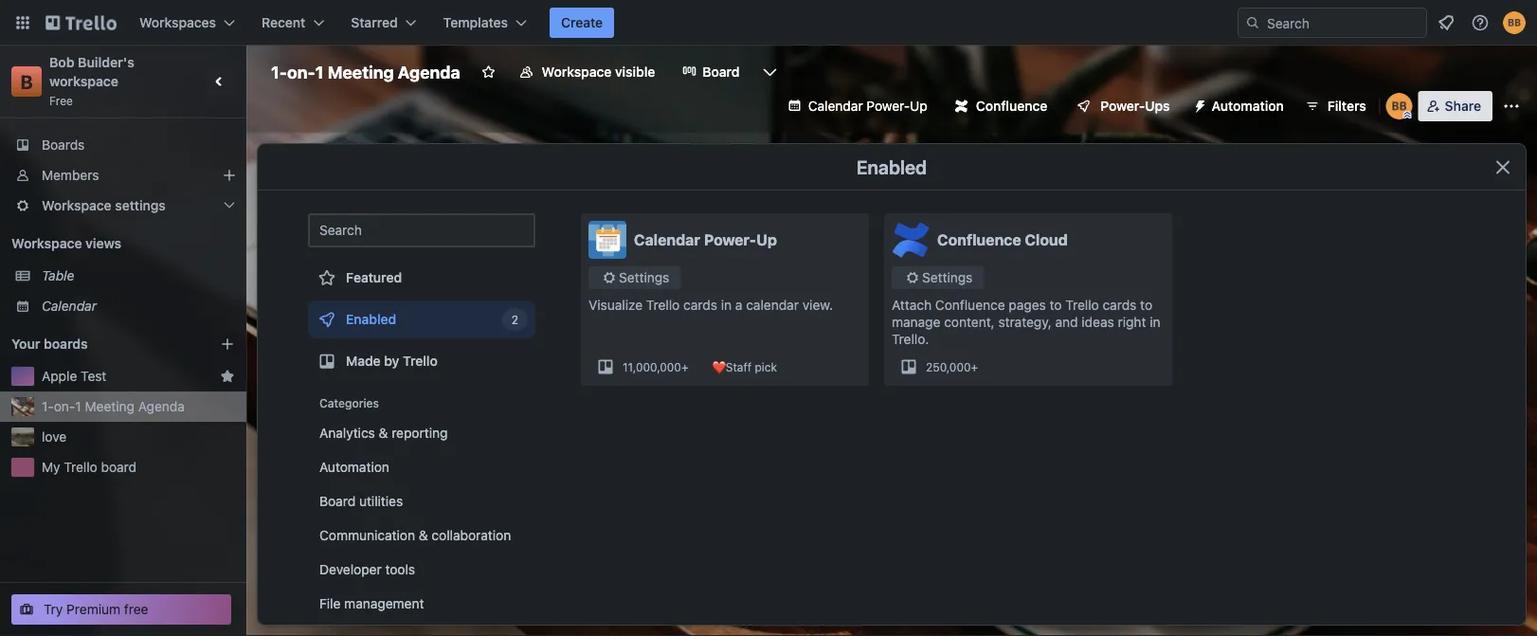 Task type: locate. For each thing, give the bounding box(es) containing it.
2 to from the left
[[1141, 297, 1153, 313]]

power-ups button
[[1063, 91, 1182, 121]]

1 horizontal spatial automation
[[1212, 98, 1284, 114]]

strategy,
[[999, 314, 1052, 330]]

1 horizontal spatial agenda
[[398, 62, 460, 82]]

up left confluence icon in the right of the page
[[910, 98, 928, 114]]

sm image
[[1186, 91, 1212, 118], [904, 268, 922, 287]]

workspace inside button
[[542, 64, 612, 80]]

up
[[910, 98, 928, 114], [757, 231, 777, 249]]

0 horizontal spatial in
[[721, 297, 732, 313]]

workspace
[[542, 64, 612, 80], [42, 198, 112, 213], [11, 236, 82, 251]]

confluence right confluence icon in the right of the page
[[976, 98, 1048, 114]]

bob builder (bobbuilder40) image
[[1504, 11, 1526, 34], [1387, 93, 1413, 119]]

0 horizontal spatial enabled
[[346, 311, 397, 327]]

ups
[[1146, 98, 1170, 114]]

meeting down test
[[85, 399, 135, 414]]

starred button
[[340, 8, 428, 38]]

0 horizontal spatial meeting
[[85, 399, 135, 414]]

0 vertical spatial &
[[379, 425, 388, 441]]

0 horizontal spatial &
[[379, 425, 388, 441]]

1 horizontal spatial settings
[[922, 270, 973, 285]]

love
[[42, 429, 67, 445]]

250,000
[[926, 360, 971, 374]]

2 horizontal spatial power-
[[1101, 98, 1146, 114]]

board left customize views image
[[703, 64, 740, 80]]

bob builder (bobbuilder40) image right open information menu icon
[[1504, 11, 1526, 34]]

on- down apple at the bottom left of the page
[[54, 399, 75, 414]]

confluence button
[[944, 91, 1059, 121]]

0 vertical spatial sm image
[[1186, 91, 1212, 118]]

1 settings link from the left
[[589, 266, 681, 289]]

1 horizontal spatial 1
[[315, 62, 324, 82]]

in right right
[[1150, 314, 1161, 330]]

0 vertical spatial enabled
[[857, 155, 927, 178]]

1-on-1 meeting agenda down "starred"
[[271, 62, 460, 82]]

developer tools link
[[308, 555, 536, 585]]

pick
[[755, 360, 777, 374]]

& down "board utilities" link at the bottom left
[[419, 528, 428, 543]]

0 horizontal spatial +
[[682, 360, 689, 374]]

1 horizontal spatial up
[[910, 98, 928, 114]]

confluence for confluence cloud
[[938, 231, 1022, 249]]

your boards with 4 items element
[[11, 333, 192, 356]]

switch to… image
[[13, 13, 32, 32]]

settings link up visualize
[[589, 266, 681, 289]]

2 vertical spatial calendar
[[42, 298, 97, 314]]

members
[[42, 167, 99, 183]]

trello inside attach confluence pages to trello cards to manage content, strategy, and ideas right in trello.
[[1066, 297, 1100, 313]]

Board name text field
[[262, 57, 470, 87]]

1-on-1 meeting agenda link
[[42, 397, 235, 416]]

0 vertical spatial 1-on-1 meeting agenda
[[271, 62, 460, 82]]

board for board
[[703, 64, 740, 80]]

2 settings from the left
[[922, 270, 973, 285]]

1 vertical spatial on-
[[54, 399, 75, 414]]

calendar
[[746, 297, 799, 313]]

pages
[[1009, 297, 1046, 313]]

my trello board link
[[42, 458, 235, 477]]

1 horizontal spatial board
[[703, 64, 740, 80]]

1 horizontal spatial sm image
[[1186, 91, 1212, 118]]

customize views image
[[761, 63, 780, 82]]

workspace inside popup button
[[42, 198, 112, 213]]

1 horizontal spatial to
[[1141, 297, 1153, 313]]

0 vertical spatial 1-
[[271, 62, 287, 82]]

show menu image
[[1503, 97, 1522, 116]]

templates button
[[432, 8, 539, 38]]

1-on-1 meeting agenda
[[271, 62, 460, 82], [42, 399, 185, 414]]

0 vertical spatial on-
[[287, 62, 315, 82]]

Search field
[[1261, 9, 1427, 37]]

0 horizontal spatial to
[[1050, 297, 1062, 313]]

calendar power-up up visualize trello cards in a calendar view.
[[634, 231, 777, 249]]

1 horizontal spatial &
[[419, 528, 428, 543]]

star or unstar board image
[[481, 64, 496, 80]]

1 horizontal spatial +
[[971, 360, 978, 374]]

1 horizontal spatial 1-
[[271, 62, 287, 82]]

filters
[[1328, 98, 1367, 114]]

cards up right
[[1103, 297, 1137, 313]]

file management
[[319, 596, 424, 612]]

my trello board
[[42, 459, 137, 475]]

confluence up content,
[[936, 297, 1006, 313]]

1 horizontal spatial 1-on-1 meeting agenda
[[271, 62, 460, 82]]

communication & collaboration
[[319, 528, 511, 543]]

calendar
[[808, 98, 863, 114], [634, 231, 701, 249], [42, 298, 97, 314]]

confluence left the cloud
[[938, 231, 1022, 249]]

1 + from the left
[[682, 360, 689, 374]]

sm image up attach
[[904, 268, 922, 287]]

by
[[384, 353, 400, 369]]

0 horizontal spatial settings
[[619, 270, 670, 285]]

to up right
[[1141, 297, 1153, 313]]

agenda up love link
[[138, 399, 185, 414]]

filters button
[[1300, 91, 1373, 121]]

workspace up 'table'
[[11, 236, 82, 251]]

try
[[44, 602, 63, 617]]

+ down content,
[[971, 360, 978, 374]]

bob builder's workspace link
[[49, 55, 138, 89]]

1 vertical spatial calendar
[[634, 231, 701, 249]]

1 horizontal spatial in
[[1150, 314, 1161, 330]]

1-
[[271, 62, 287, 82], [42, 399, 54, 414]]

1 vertical spatial bob builder (bobbuilder40) image
[[1387, 93, 1413, 119]]

automation
[[1212, 98, 1284, 114], [319, 459, 390, 475]]

0 vertical spatial 1
[[315, 62, 324, 82]]

1 vertical spatial confluence
[[938, 231, 1022, 249]]

trello right my
[[64, 459, 97, 475]]

tools
[[385, 562, 415, 577]]

settings up visualize
[[619, 270, 670, 285]]

communication & collaboration link
[[308, 520, 536, 551]]

in
[[721, 297, 732, 313], [1150, 314, 1161, 330]]

2
[[512, 313, 519, 326]]

automation down the search icon
[[1212, 98, 1284, 114]]

this member is an admin of this board. image
[[1404, 111, 1412, 119]]

in inside attach confluence pages to trello cards to manage content, strategy, and ideas right in trello.
[[1150, 314, 1161, 330]]

0 horizontal spatial automation
[[319, 459, 390, 475]]

2 vertical spatial confluence
[[936, 297, 1006, 313]]

0 vertical spatial calendar
[[808, 98, 863, 114]]

settings up attach
[[922, 270, 973, 285]]

boards
[[44, 336, 88, 352]]

1 down apple test
[[75, 399, 81, 414]]

1 vertical spatial calendar power-up
[[634, 231, 777, 249]]

add board image
[[220, 337, 235, 352]]

bob builder (bobbuilder40) image right filters
[[1387, 93, 1413, 119]]

workspace down create "button"
[[542, 64, 612, 80]]

0 vertical spatial in
[[721, 297, 732, 313]]

1 horizontal spatial bob builder (bobbuilder40) image
[[1504, 11, 1526, 34]]

1 horizontal spatial calendar
[[634, 231, 701, 249]]

1 horizontal spatial on-
[[287, 62, 315, 82]]

calendar power-up left confluence icon in the right of the page
[[808, 98, 928, 114]]

on- inside board name 'text box'
[[287, 62, 315, 82]]

cards
[[684, 297, 718, 313], [1103, 297, 1137, 313]]

1 vertical spatial 1-
[[42, 399, 54, 414]]

1 horizontal spatial power-
[[867, 98, 910, 114]]

love link
[[42, 428, 235, 447]]

0 vertical spatial calendar power-up
[[808, 98, 928, 114]]

ideas
[[1082, 314, 1115, 330]]

1 vertical spatial workspace
[[42, 198, 112, 213]]

my
[[42, 459, 60, 475]]

+ for 11,000,000 +
[[682, 360, 689, 374]]

& right analytics
[[379, 425, 388, 441]]

workspace down members
[[42, 198, 112, 213]]

confluence
[[976, 98, 1048, 114], [938, 231, 1022, 249], [936, 297, 1006, 313]]

0 vertical spatial workspace
[[542, 64, 612, 80]]

cards left "a"
[[684, 297, 718, 313]]

trello
[[646, 297, 680, 313], [1066, 297, 1100, 313], [403, 353, 438, 369], [64, 459, 97, 475]]

to
[[1050, 297, 1062, 313], [1141, 297, 1153, 313]]

1 horizontal spatial settings link
[[892, 266, 984, 289]]

search image
[[1246, 15, 1261, 30]]

automation up board utilities
[[319, 459, 390, 475]]

1 vertical spatial &
[[419, 528, 428, 543]]

trello right by
[[403, 353, 438, 369]]

1 horizontal spatial meeting
[[328, 62, 394, 82]]

1 vertical spatial 1-on-1 meeting agenda
[[42, 399, 185, 414]]

workspace visible button
[[508, 57, 667, 87]]

& for analytics
[[379, 425, 388, 441]]

on-
[[287, 62, 315, 82], [54, 399, 75, 414]]

enabled down calendar power-up link
[[857, 155, 927, 178]]

0 vertical spatial up
[[910, 98, 928, 114]]

board left utilities
[[319, 493, 356, 509]]

+ left ❤️
[[682, 360, 689, 374]]

settings link up attach
[[892, 266, 984, 289]]

up up calendar
[[757, 231, 777, 249]]

agenda
[[398, 62, 460, 82], [138, 399, 185, 414]]

on- down recent popup button
[[287, 62, 315, 82]]

1- inside 1-on-1 meeting agenda link
[[42, 399, 54, 414]]

power-ups
[[1101, 98, 1170, 114]]

1- down recent
[[271, 62, 287, 82]]

2 + from the left
[[971, 360, 978, 374]]

0 horizontal spatial 1-
[[42, 399, 54, 414]]

1 horizontal spatial enabled
[[857, 155, 927, 178]]

trello inside my trello board link
[[64, 459, 97, 475]]

power-
[[867, 98, 910, 114], [1101, 98, 1146, 114], [704, 231, 757, 249]]

in left "a"
[[721, 297, 732, 313]]

management
[[344, 596, 424, 612]]

1 down recent popup button
[[315, 62, 324, 82]]

0 horizontal spatial cards
[[684, 297, 718, 313]]

2 settings link from the left
[[892, 266, 984, 289]]

to up and
[[1050, 297, 1062, 313]]

2 vertical spatial workspace
[[11, 236, 82, 251]]

1 vertical spatial agenda
[[138, 399, 185, 414]]

workspace for workspace views
[[11, 236, 82, 251]]

confluence inside attach confluence pages to trello cards to manage content, strategy, and ideas right in trello.
[[936, 297, 1006, 313]]

apple test
[[42, 368, 107, 384]]

0 horizontal spatial board
[[319, 493, 356, 509]]

1 horizontal spatial cards
[[1103, 297, 1137, 313]]

visualize trello cards in a calendar view.
[[589, 297, 833, 313]]

boards
[[42, 137, 85, 153]]

1 vertical spatial sm image
[[904, 268, 922, 287]]

enabled
[[857, 155, 927, 178], [346, 311, 397, 327]]

1 vertical spatial 1
[[75, 399, 81, 414]]

0 horizontal spatial settings link
[[589, 266, 681, 289]]

1- up love
[[42, 399, 54, 414]]

0 horizontal spatial bob builder (bobbuilder40) image
[[1387, 93, 1413, 119]]

0 horizontal spatial agenda
[[138, 399, 185, 414]]

made by trello link
[[308, 342, 536, 380]]

workspace settings
[[42, 198, 166, 213]]

utilities
[[359, 493, 403, 509]]

settings link for calendar
[[589, 266, 681, 289]]

sm image right the ups
[[1186, 91, 1212, 118]]

meeting
[[328, 62, 394, 82], [85, 399, 135, 414]]

0 vertical spatial board
[[703, 64, 740, 80]]

confluence inside button
[[976, 98, 1048, 114]]

settings
[[619, 270, 670, 285], [922, 270, 973, 285]]

board for board utilities
[[319, 493, 356, 509]]

meeting down "starred"
[[328, 62, 394, 82]]

1 cards from the left
[[684, 297, 718, 313]]

0 vertical spatial meeting
[[328, 62, 394, 82]]

0 vertical spatial confluence
[[976, 98, 1048, 114]]

0 horizontal spatial up
[[757, 231, 777, 249]]

1-on-1 meeting agenda down apple test link
[[42, 399, 185, 414]]

builder's
[[78, 55, 135, 70]]

0 vertical spatial automation
[[1212, 98, 1284, 114]]

views
[[85, 236, 121, 251]]

developer
[[319, 562, 382, 577]]

+
[[682, 360, 689, 374], [971, 360, 978, 374]]

+ for 250,000 +
[[971, 360, 978, 374]]

&
[[379, 425, 388, 441], [419, 528, 428, 543]]

analytics & reporting
[[319, 425, 448, 441]]

confluence cloud
[[938, 231, 1068, 249]]

1 vertical spatial in
[[1150, 314, 1161, 330]]

categories
[[319, 396, 379, 410]]

1 vertical spatial board
[[319, 493, 356, 509]]

up inside calendar power-up link
[[910, 98, 928, 114]]

1 settings from the left
[[619, 270, 670, 285]]

open information menu image
[[1471, 13, 1490, 32]]

1 vertical spatial automation
[[319, 459, 390, 475]]

sm image
[[600, 268, 619, 287]]

b
[[20, 70, 33, 92]]

agenda left 'star or unstar board' image
[[398, 62, 460, 82]]

trello up and
[[1066, 297, 1100, 313]]

11,000,000 +
[[623, 360, 689, 374]]

back to home image
[[46, 8, 117, 38]]

0 horizontal spatial calendar power-up
[[634, 231, 777, 249]]

2 cards from the left
[[1103, 297, 1137, 313]]

enabled down featured at the left
[[346, 311, 397, 327]]

0 vertical spatial agenda
[[398, 62, 460, 82]]

workspace
[[49, 73, 118, 89]]



Task type: vqa. For each thing, say whether or not it's contained in the screenshot.
29 "button" to the right
no



Task type: describe. For each thing, give the bounding box(es) containing it.
made
[[346, 353, 381, 369]]

staff
[[726, 360, 752, 374]]

featured link
[[308, 259, 536, 297]]

2 horizontal spatial calendar
[[808, 98, 863, 114]]

bob builder's workspace free
[[49, 55, 138, 107]]

attach confluence pages to trello cards to manage content, strategy, and ideas right in trello.
[[892, 297, 1161, 347]]

confluence icon image
[[955, 100, 969, 113]]

1-on-1 meeting agenda inside board name 'text box'
[[271, 62, 460, 82]]

share
[[1446, 98, 1482, 114]]

communication
[[319, 528, 415, 543]]

0 notifications image
[[1435, 11, 1458, 34]]

trello.
[[892, 331, 929, 347]]

meeting inside board name 'text box'
[[328, 62, 394, 82]]

0 horizontal spatial 1
[[75, 399, 81, 414]]

0 horizontal spatial power-
[[704, 231, 757, 249]]

free
[[49, 94, 73, 107]]

board utilities
[[319, 493, 403, 509]]

1 vertical spatial enabled
[[346, 311, 397, 327]]

calendar link
[[42, 297, 235, 316]]

1 horizontal spatial calendar power-up
[[808, 98, 928, 114]]

workspace visible
[[542, 64, 655, 80]]

trello right visualize
[[646, 297, 680, 313]]

Search text field
[[308, 213, 536, 247]]

workspace views
[[11, 236, 121, 251]]

premium
[[67, 602, 121, 617]]

sm image inside automation button
[[1186, 91, 1212, 118]]

cards inside attach confluence pages to trello cards to manage content, strategy, and ideas right in trello.
[[1103, 297, 1137, 313]]

apple test link
[[42, 367, 212, 386]]

& for communication
[[419, 528, 428, 543]]

board
[[101, 459, 137, 475]]

confluence for confluence
[[976, 98, 1048, 114]]

0 vertical spatial bob builder (bobbuilder40) image
[[1504, 11, 1526, 34]]

your
[[11, 336, 40, 352]]

recent
[[262, 15, 306, 30]]

board link
[[671, 57, 751, 87]]

11,000,000
[[623, 360, 682, 374]]

manage
[[892, 314, 941, 330]]

power- inside power-ups "button"
[[1101, 98, 1146, 114]]

starred icon image
[[220, 369, 235, 384]]

automation button
[[1186, 91, 1296, 121]]

0 horizontal spatial sm image
[[904, 268, 922, 287]]

settings
[[115, 198, 166, 213]]

automation link
[[308, 452, 536, 483]]

board utilities link
[[308, 486, 536, 517]]

1- inside board name 'text box'
[[271, 62, 287, 82]]

primary element
[[0, 0, 1538, 46]]

0 horizontal spatial on-
[[54, 399, 75, 414]]

test
[[81, 368, 107, 384]]

b link
[[11, 66, 42, 97]]

trello inside "made by trello" link
[[403, 353, 438, 369]]

settings link for confluence
[[892, 266, 984, 289]]

table
[[42, 268, 74, 283]]

bob
[[49, 55, 74, 70]]

content,
[[944, 314, 995, 330]]

workspace settings button
[[0, 191, 246, 221]]

1 vertical spatial up
[[757, 231, 777, 249]]

0 horizontal spatial 1-on-1 meeting agenda
[[42, 399, 185, 414]]

settings for calendar power-up
[[619, 270, 670, 285]]

agenda inside board name 'text box'
[[398, 62, 460, 82]]

starred
[[351, 15, 398, 30]]

file
[[319, 596, 341, 612]]

share button
[[1419, 91, 1493, 121]]

view.
[[803, 297, 833, 313]]

attach
[[892, 297, 932, 313]]

1 inside board name 'text box'
[[315, 62, 324, 82]]

boards link
[[0, 130, 246, 160]]

analytics & reporting link
[[308, 418, 536, 448]]

try premium free
[[44, 602, 148, 617]]

made by trello
[[346, 353, 438, 369]]

250,000 +
[[926, 360, 978, 374]]

templates
[[443, 15, 508, 30]]

1 vertical spatial meeting
[[85, 399, 135, 414]]

table link
[[42, 266, 235, 285]]

file management link
[[308, 589, 536, 619]]

analytics
[[319, 425, 375, 441]]

workspaces button
[[128, 8, 247, 38]]

developer tools
[[319, 562, 415, 577]]

cloud
[[1025, 231, 1068, 249]]

workspace for workspace visible
[[542, 64, 612, 80]]

and
[[1056, 314, 1079, 330]]

workspace for workspace settings
[[42, 198, 112, 213]]

❤️ staff pick
[[712, 360, 777, 374]]

apple
[[42, 368, 77, 384]]

automation inside automation button
[[1212, 98, 1284, 114]]

free
[[124, 602, 148, 617]]

members link
[[0, 160, 246, 191]]

a
[[736, 297, 743, 313]]

settings for confluence cloud
[[922, 270, 973, 285]]

power- inside calendar power-up link
[[867, 98, 910, 114]]

automation inside automation link
[[319, 459, 390, 475]]

❤️
[[712, 360, 723, 374]]

create
[[561, 15, 603, 30]]

calendar power-up link
[[776, 91, 939, 121]]

right
[[1118, 314, 1147, 330]]

0 horizontal spatial calendar
[[42, 298, 97, 314]]

workspace navigation collapse icon image
[[207, 68, 233, 95]]

create button
[[550, 8, 615, 38]]

recent button
[[250, 8, 336, 38]]

collaboration
[[432, 528, 511, 543]]

1 to from the left
[[1050, 297, 1062, 313]]

your boards
[[11, 336, 88, 352]]

try premium free button
[[11, 594, 231, 625]]

featured
[[346, 270, 402, 285]]

workspaces
[[139, 15, 216, 30]]

visualize
[[589, 297, 643, 313]]

visible
[[615, 64, 655, 80]]



